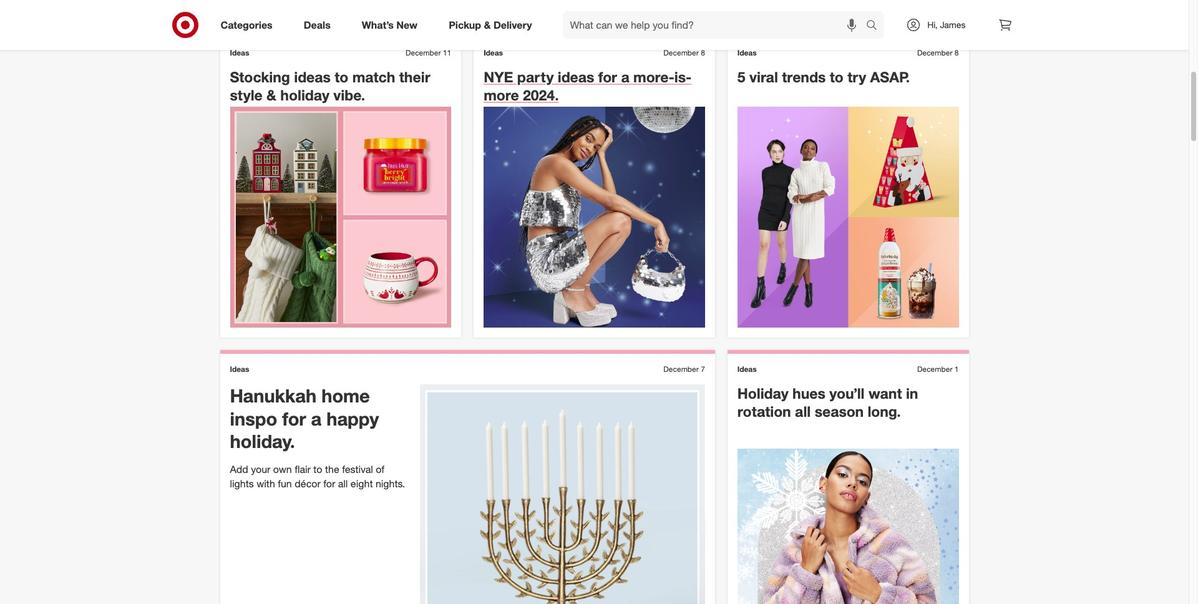 Task type: describe. For each thing, give the bounding box(es) containing it.
december 7
[[664, 365, 706, 374]]

new
[[397, 18, 418, 31]]

5 viral trends to try asap.
[[738, 68, 911, 86]]

ideas for more
[[484, 48, 503, 57]]

your
[[251, 463, 271, 476]]

categories link
[[210, 11, 288, 39]]

all inside holiday hues you'll want in rotation all season long.
[[796, 403, 811, 420]]

the
[[325, 463, 340, 476]]

eight
[[351, 478, 373, 490]]

try
[[848, 68, 867, 86]]

a for more-
[[622, 68, 630, 86]]

1 horizontal spatial &
[[484, 18, 491, 31]]

add
[[230, 463, 248, 476]]

all inside add your own flair to the festival of lights with fun décor for all eight nights.
[[338, 478, 348, 490]]

8 for 5 viral trends to try asap.
[[955, 48, 960, 57]]

december for stocking ideas to match their style & holiday vibe.
[[406, 48, 441, 57]]

happy
[[327, 408, 379, 430]]

2024.
[[523, 86, 559, 104]]

more
[[484, 86, 519, 104]]

& inside stocking ideas to match their style & holiday vibe.
[[267, 86, 277, 104]]

collage of gift ideas image
[[728, 0, 969, 21]]

categories
[[221, 18, 273, 31]]

5 viral trends to try asap. image
[[738, 107, 960, 328]]

stocking ideas to match their style & holiday vibe. image
[[230, 107, 452, 328]]

more-
[[634, 68, 675, 86]]

hanukkah
[[230, 385, 317, 407]]

what's new
[[362, 18, 418, 31]]

for inside add your own flair to the festival of lights with fun décor for all eight nights.
[[324, 478, 336, 490]]

1
[[955, 365, 960, 374]]

deals link
[[293, 11, 346, 39]]

inspo
[[230, 408, 277, 430]]

8 for nye party ideas for a more-is- more 2024.
[[701, 48, 706, 57]]

11
[[443, 48, 452, 57]]

december 8 for 5 viral trends to try asap.
[[918, 48, 960, 57]]

party
[[518, 68, 554, 86]]

nye
[[484, 68, 514, 86]]

a for happy
[[311, 408, 322, 430]]

pickup & delivery link
[[438, 11, 548, 39]]

in
[[907, 385, 919, 402]]

hi,
[[928, 19, 938, 30]]

to inside add your own flair to the festival of lights with fun décor for all eight nights.
[[314, 463, 323, 476]]

match
[[353, 68, 396, 86]]

stocking ideas to match their style & holiday vibe.
[[230, 68, 431, 104]]

décor
[[295, 478, 321, 490]]

flair
[[295, 463, 311, 476]]

holiday hues you'll want in rotation all season long. image
[[738, 449, 960, 604]]

hi, james
[[928, 19, 966, 30]]

pickup
[[449, 18, 482, 31]]

search button
[[861, 11, 891, 41]]

you'll
[[830, 385, 865, 402]]

what's
[[362, 18, 394, 31]]

vibe.
[[334, 86, 365, 104]]



Task type: vqa. For each thing, say whether or not it's contained in the screenshot.
Nutrition & Weight Management BUTTON
no



Task type: locate. For each thing, give the bounding box(es) containing it.
1 horizontal spatial ideas
[[558, 68, 595, 86]]

ideas up 2024.
[[558, 68, 595, 86]]

hanukkah home inspo for a happy holiday.
[[230, 385, 379, 453]]

for inside hanukkah home inspo for a happy holiday.
[[282, 408, 306, 430]]

to left the
[[314, 463, 323, 476]]

1 horizontal spatial to
[[335, 68, 349, 86]]

search
[[861, 20, 891, 32]]

0 horizontal spatial to
[[314, 463, 323, 476]]

0 vertical spatial &
[[484, 18, 491, 31]]

nye party ideas for a more-is-more 2024. image
[[484, 107, 706, 328]]

what's new link
[[351, 11, 433, 39]]

december down "hi,"
[[918, 48, 953, 57]]

asap.
[[871, 68, 911, 86]]

0 horizontal spatial &
[[267, 86, 277, 104]]

1 horizontal spatial 8
[[955, 48, 960, 57]]

long.
[[868, 403, 902, 420]]

a
[[622, 68, 630, 86], [311, 408, 322, 430]]

0 horizontal spatial ideas
[[294, 68, 331, 86]]

is-
[[675, 68, 692, 86]]

december 11
[[406, 48, 452, 57]]

2 vertical spatial for
[[324, 478, 336, 490]]

december for nye party ideas for a more-is- more 2024.
[[664, 48, 699, 57]]

their
[[400, 68, 431, 86]]

all
[[796, 403, 811, 420], [338, 478, 348, 490]]

want
[[869, 385, 903, 402]]

0 vertical spatial all
[[796, 403, 811, 420]]

delivery
[[494, 18, 532, 31]]

ideas up nye
[[484, 48, 503, 57]]

stocking
[[230, 68, 290, 86]]

8 down james
[[955, 48, 960, 57]]

for down the
[[324, 478, 336, 490]]

ideas inside stocking ideas to match their style & holiday vibe.
[[294, 68, 331, 86]]

1 vertical spatial &
[[267, 86, 277, 104]]

to up vibe.
[[335, 68, 349, 86]]

1 horizontal spatial for
[[324, 478, 336, 490]]

8
[[701, 48, 706, 57], [955, 48, 960, 57]]

december 8
[[664, 48, 706, 57], [918, 48, 960, 57]]

december 8 for nye party ideas for a more-is- more 2024.
[[664, 48, 706, 57]]

trends
[[783, 68, 826, 86]]

of
[[376, 463, 385, 476]]

0 vertical spatial a
[[622, 68, 630, 86]]

0 horizontal spatial all
[[338, 478, 348, 490]]

2 ideas from the left
[[558, 68, 595, 86]]

add your own flair to the festival of lights with fun décor for all eight nights.
[[230, 463, 405, 490]]

kids' cookie party essentials you need this holiday. image
[[420, 0, 706, 11]]

&
[[484, 18, 491, 31], [267, 86, 277, 104]]

december up the is-
[[664, 48, 699, 57]]

december left 1
[[918, 365, 953, 374]]

for inside nye party ideas for a more-is- more 2024.
[[599, 68, 618, 86]]

nye party ideas for a more-is- more 2024.
[[484, 68, 692, 104]]

for for inspo
[[282, 408, 306, 430]]

5
[[738, 68, 746, 86]]

ideas down categories
[[230, 48, 249, 57]]

ideas inside nye party ideas for a more-is- more 2024.
[[558, 68, 595, 86]]

rotation
[[738, 403, 792, 420]]

2 december 8 from the left
[[918, 48, 960, 57]]

for
[[599, 68, 618, 86], [282, 408, 306, 430], [324, 478, 336, 490]]

ideas
[[230, 48, 249, 57], [484, 48, 503, 57], [738, 48, 757, 57], [230, 365, 249, 374], [738, 365, 757, 374]]

december
[[406, 48, 441, 57], [664, 48, 699, 57], [918, 48, 953, 57], [664, 365, 699, 374], [918, 365, 953, 374]]

holiday.
[[230, 430, 295, 453]]

for left 'more-'
[[599, 68, 618, 86]]

for for ideas
[[599, 68, 618, 86]]

0 vertical spatial for
[[599, 68, 618, 86]]

season
[[815, 403, 864, 420]]

december 1
[[918, 365, 960, 374]]

1 horizontal spatial a
[[622, 68, 630, 86]]

8 down what can we help you find? suggestions appear below search box
[[701, 48, 706, 57]]

to left try
[[830, 68, 844, 86]]

lights
[[230, 478, 254, 490]]

viral
[[750, 68, 779, 86]]

a left happy at the bottom left of page
[[311, 408, 322, 430]]

1 vertical spatial a
[[311, 408, 322, 430]]

0 horizontal spatial for
[[282, 408, 306, 430]]

1 ideas from the left
[[294, 68, 331, 86]]

1 horizontal spatial all
[[796, 403, 811, 420]]

ideas
[[294, 68, 331, 86], [558, 68, 595, 86]]

december left 7 on the bottom of the page
[[664, 365, 699, 374]]

for down hanukkah
[[282, 408, 306, 430]]

1 december 8 from the left
[[664, 48, 706, 57]]

1 vertical spatial all
[[338, 478, 348, 490]]

holiday
[[281, 86, 330, 104]]

holiday hues you'll want in rotation all season long.
[[738, 385, 919, 420]]

pickup & delivery
[[449, 18, 532, 31]]

hanukkah home inspo for a happy holiday. image
[[420, 385, 706, 604]]

deals
[[304, 18, 331, 31]]

with
[[257, 478, 275, 490]]

0 horizontal spatial december 8
[[664, 48, 706, 57]]

own
[[273, 463, 292, 476]]

& down stocking
[[267, 86, 277, 104]]

home
[[322, 385, 370, 407]]

fun
[[278, 478, 292, 490]]

a left 'more-'
[[622, 68, 630, 86]]

0 horizontal spatial a
[[311, 408, 322, 430]]

nights.
[[376, 478, 405, 490]]

What can we help you find? suggestions appear below search field
[[563, 11, 870, 39]]

2 horizontal spatial to
[[830, 68, 844, 86]]

december 8 up the is-
[[664, 48, 706, 57]]

7
[[701, 365, 706, 374]]

ideas up hanukkah
[[230, 365, 249, 374]]

a inside nye party ideas for a more-is- more 2024.
[[622, 68, 630, 86]]

style
[[230, 86, 263, 104]]

1 vertical spatial for
[[282, 408, 306, 430]]

1 8 from the left
[[701, 48, 706, 57]]

2 8 from the left
[[955, 48, 960, 57]]

ideas up 5
[[738, 48, 757, 57]]

1 horizontal spatial december 8
[[918, 48, 960, 57]]

all down hues
[[796, 403, 811, 420]]

a inside hanukkah home inspo for a happy holiday.
[[311, 408, 322, 430]]

december for holiday hues you'll want in rotation all season long.
[[918, 365, 953, 374]]

ideas up holiday at the bottom of the page
[[738, 365, 757, 374]]

2 horizontal spatial for
[[599, 68, 618, 86]]

december 8 down "hi,"
[[918, 48, 960, 57]]

all down the
[[338, 478, 348, 490]]

hues
[[793, 385, 826, 402]]

james
[[941, 19, 966, 30]]

0 horizontal spatial 8
[[701, 48, 706, 57]]

festival
[[342, 463, 373, 476]]

ideas for season
[[738, 365, 757, 374]]

& right pickup at the left top of page
[[484, 18, 491, 31]]

ideas up holiday
[[294, 68, 331, 86]]

december for 5 viral trends to try asap.
[[918, 48, 953, 57]]

december left 11
[[406, 48, 441, 57]]

to
[[335, 68, 349, 86], [830, 68, 844, 86], [314, 463, 323, 476]]

ideas for holiday
[[230, 48, 249, 57]]

to inside stocking ideas to match their style & holiday vibe.
[[335, 68, 349, 86]]

holiday
[[738, 385, 789, 402]]



